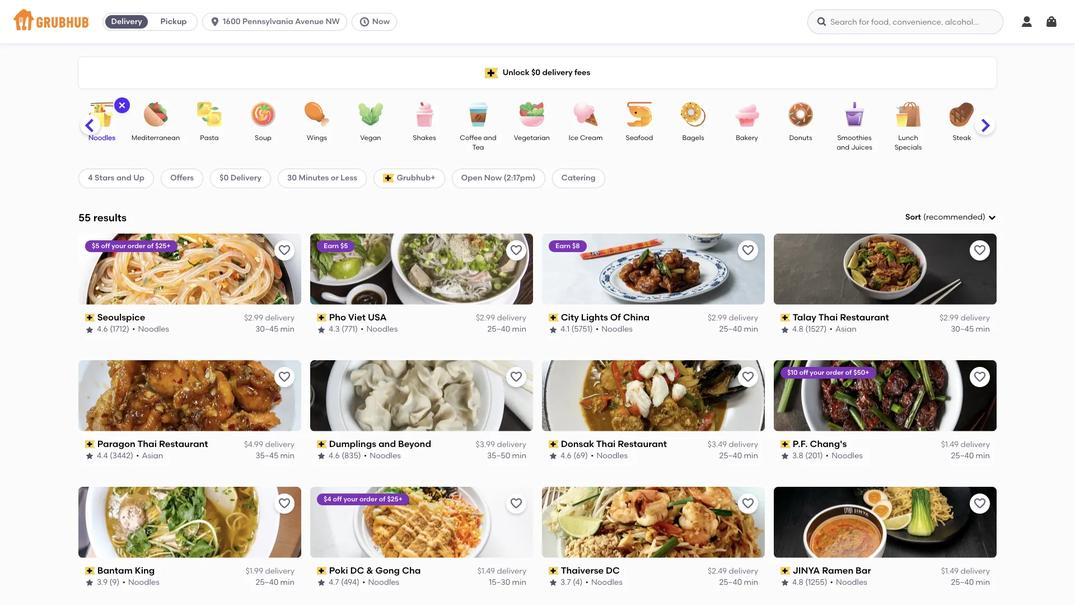 Task type: vqa. For each thing, say whether or not it's contained in the screenshot.
the off
yes



Task type: locate. For each thing, give the bounding box(es) containing it.
1 horizontal spatial grubhub plus flag logo image
[[485, 68, 499, 78]]

star icon image for talay thai restaurant
[[781, 325, 790, 334]]

now right nw
[[373, 17, 390, 26]]

dc for thaiverse
[[606, 565, 620, 576]]

subscription pass image left seoulspice
[[85, 314, 95, 322]]

4.8 down jinya
[[793, 578, 804, 587]]

30–45 min for seoulspice
[[256, 325, 295, 334]]

of for poki dc & gong cha
[[379, 495, 386, 503]]

1 horizontal spatial dc
[[606, 565, 620, 576]]

4.8 for talay thai restaurant
[[793, 325, 804, 334]]

$2.99 for talay
[[940, 313, 959, 323]]

talay
[[793, 312, 817, 323]]

30–45 min for talay thai restaurant
[[952, 325, 991, 334]]

main navigation navigation
[[0, 0, 1076, 44]]

subscription pass image for bantam king
[[85, 567, 95, 575]]

min for p.f. chang's
[[977, 451, 991, 461]]

now inside button
[[373, 17, 390, 26]]

star icon image left 3.8
[[781, 452, 790, 461]]

cha
[[402, 565, 421, 576]]

• right (3442)
[[136, 451, 139, 461]]

off right $4 at the left bottom of page
[[333, 495, 342, 503]]

2 vertical spatial your
[[344, 495, 358, 503]]

• noodles down of
[[596, 325, 633, 334]]

0 horizontal spatial 4.6
[[97, 325, 108, 334]]

0 horizontal spatial 30–45 min
[[256, 325, 295, 334]]

dc left &
[[351, 565, 365, 576]]

earn
[[324, 242, 339, 250], [556, 242, 571, 250]]

subscription pass image for seoulspice
[[85, 314, 95, 322]]

star icon image for p.f. chang's
[[781, 452, 790, 461]]

• noodles down poki dc & gong cha
[[363, 578, 400, 587]]

0 horizontal spatial of
[[147, 242, 154, 250]]

now right open
[[485, 173, 502, 183]]

0 horizontal spatial order
[[128, 242, 146, 250]]

0 vertical spatial of
[[147, 242, 154, 250]]

p.f.
[[793, 439, 808, 449]]

paragon thai restaurant logo image
[[78, 360, 302, 431]]

star icon image left 3.9 at the bottom of page
[[85, 579, 94, 587]]

1 vertical spatial • asian
[[136, 451, 163, 461]]

4.1
[[561, 325, 570, 334]]

4.8 down talay
[[793, 325, 804, 334]]

noodles down "chang's"
[[832, 451, 864, 461]]

2 vertical spatial of
[[379, 495, 386, 503]]

1 horizontal spatial restaurant
[[618, 439, 667, 449]]

)
[[984, 212, 986, 222]]

1 horizontal spatial order
[[360, 495, 378, 503]]

1 horizontal spatial • asian
[[830, 325, 857, 334]]

• down "chang's"
[[826, 451, 829, 461]]

35–50 min
[[488, 451, 527, 461]]

$2.99 delivery for pho
[[476, 313, 527, 323]]

• noodles
[[132, 325, 169, 334], [361, 325, 398, 334], [596, 325, 633, 334], [364, 451, 401, 461], [591, 451, 628, 461], [826, 451, 864, 461], [122, 578, 160, 587], [363, 578, 400, 587], [586, 578, 623, 587], [831, 578, 868, 587]]

$1.99
[[246, 566, 263, 576]]

thai
[[819, 312, 839, 323], [138, 439, 157, 449], [597, 439, 616, 449]]

asian for paragon
[[142, 451, 163, 461]]

coffee and tea
[[460, 134, 497, 152]]

0 horizontal spatial 30–45
[[256, 325, 279, 334]]

star icon image
[[85, 325, 94, 334], [317, 325, 326, 334], [549, 325, 558, 334], [781, 325, 790, 334], [85, 452, 94, 461], [317, 452, 326, 461], [549, 452, 558, 461], [781, 452, 790, 461], [85, 579, 94, 587], [317, 579, 326, 587], [549, 579, 558, 587], [781, 579, 790, 587]]

2 $2.99 from the left
[[476, 313, 495, 323]]

vegetarian
[[514, 134, 550, 142]]

city lights of china logo image
[[542, 234, 766, 305]]

• noodles down donsak thai restaurant at the right bottom
[[591, 451, 628, 461]]

asian
[[836, 325, 857, 334], [142, 451, 163, 461]]

25–40 for bantam king
[[256, 578, 279, 587]]

1 vertical spatial 4.8
[[793, 578, 804, 587]]

delivery for donsak thai restaurant
[[729, 440, 759, 449]]

• asian down talay thai restaurant
[[830, 325, 857, 334]]

• for seoulspice
[[132, 325, 135, 334]]

1 horizontal spatial delivery
[[231, 173, 262, 183]]

and down smoothies
[[837, 144, 850, 152]]

$4.99
[[244, 440, 263, 449]]

• right (494)
[[363, 578, 366, 587]]

king
[[135, 565, 155, 576]]

1 vertical spatial delivery
[[231, 173, 262, 183]]

thai right paragon
[[138, 439, 157, 449]]

thaiverse dc logo image
[[542, 487, 766, 558]]

your right $4 at the left bottom of page
[[344, 495, 358, 503]]

2 vertical spatial off
[[333, 495, 342, 503]]

1 vertical spatial now
[[485, 173, 502, 183]]

min for donsak thai restaurant
[[745, 451, 759, 461]]

donsak thai restaurant  logo image
[[542, 360, 766, 431]]

3.8
[[793, 451, 804, 461]]

$3.99
[[476, 440, 495, 449]]

noodles down usa
[[367, 325, 398, 334]]

star icon image left 4.6 (835)
[[317, 452, 326, 461]]

2 horizontal spatial your
[[811, 369, 825, 376]]

lunch
[[899, 134, 919, 142]]

4 $2.99 from the left
[[940, 313, 959, 323]]

1 vertical spatial grubhub plus flag logo image
[[383, 174, 395, 183]]

subscription pass image left jinya
[[781, 567, 791, 575]]

grubhub plus flag logo image left grubhub+
[[383, 174, 395, 183]]

restaurant
[[841, 312, 890, 323], [159, 439, 208, 449], [618, 439, 667, 449]]

0 horizontal spatial off
[[101, 242, 110, 250]]

1 30–45 min from the left
[[256, 325, 295, 334]]

25–40 min for donsak thai restaurant
[[720, 451, 759, 461]]

save this restaurant image
[[278, 244, 291, 257], [742, 244, 755, 257], [974, 244, 987, 257], [278, 370, 291, 384], [510, 370, 523, 384], [278, 497, 291, 510], [510, 497, 523, 510], [974, 497, 987, 510]]

min for thaiverse dc
[[745, 578, 759, 587]]

delivery for bantam king
[[265, 566, 295, 576]]

subscription pass image left poki
[[317, 567, 327, 575]]

$1.49 delivery for p.f. chang's
[[942, 440, 991, 449]]

1 horizontal spatial off
[[333, 495, 342, 503]]

svg image
[[1046, 15, 1059, 29], [210, 16, 221, 27], [359, 16, 370, 27], [989, 213, 998, 222]]

1 vertical spatial of
[[846, 369, 853, 376]]

&
[[367, 565, 374, 576]]

1 horizontal spatial 30–45
[[952, 325, 975, 334]]

• right (1712)
[[132, 325, 135, 334]]

subscription pass image left the 'thaiverse'
[[549, 567, 559, 575]]

4.6 left (1712)
[[97, 325, 108, 334]]

2 horizontal spatial 4.6
[[561, 451, 572, 461]]

$10 off your order of $50+
[[788, 369, 870, 376]]

0 horizontal spatial now
[[373, 17, 390, 26]]

of
[[611, 312, 621, 323]]

order for poki dc & gong cha
[[360, 495, 378, 503]]

0 vertical spatial grubhub plus flag logo image
[[485, 68, 499, 78]]

2 horizontal spatial svg image
[[1021, 15, 1035, 29]]

subscription pass image left city
[[549, 314, 559, 322]]

noodles right (1712)
[[138, 325, 169, 334]]

25–40 min for city lights of china
[[720, 325, 759, 334]]

shakes image
[[405, 102, 444, 127]]

star icon image for pho viet usa
[[317, 325, 326, 334]]

delivery for thaiverse dc
[[729, 566, 759, 576]]

• noodles down "chang's"
[[826, 451, 864, 461]]

0 vertical spatial • asian
[[830, 325, 857, 334]]

and left up
[[116, 173, 132, 183]]

$2.49 delivery
[[708, 566, 759, 576]]

• right (835)
[[364, 451, 367, 461]]

star icon image left 4.6 (69)
[[549, 452, 558, 461]]

smoothies and juices image
[[836, 102, 875, 127]]

and inside coffee and tea
[[484, 134, 497, 142]]

noodles down of
[[602, 325, 633, 334]]

1 horizontal spatial your
[[344, 495, 358, 503]]

$2.99 for city
[[708, 313, 727, 323]]

0 horizontal spatial restaurant
[[159, 439, 208, 449]]

4.6 (1712)
[[97, 325, 129, 334]]

4.8
[[793, 325, 804, 334], [793, 578, 804, 587]]

• right (4)
[[586, 578, 589, 587]]

• for poki dc & gong cha
[[363, 578, 366, 587]]

vegan
[[361, 134, 381, 142]]

$0 right offers
[[220, 173, 229, 183]]

smoothies
[[838, 134, 872, 142]]

4.6 left (835)
[[329, 451, 340, 461]]

0 horizontal spatial $5
[[92, 242, 99, 250]]

poki dc & gong cha
[[329, 565, 421, 576]]

stars
[[95, 173, 115, 183]]

• noodles for donsak thai restaurant
[[591, 451, 628, 461]]

4.7 (494)
[[329, 578, 360, 587]]

grubhub plus flag logo image
[[485, 68, 499, 78], [383, 174, 395, 183]]

soup image
[[244, 102, 283, 127]]

noodles down 'noodles' image
[[89, 134, 115, 142]]

1 earn from the left
[[324, 242, 339, 250]]

vegetarian image
[[513, 102, 552, 127]]

ice cream image
[[567, 102, 606, 127]]

$1.49 delivery
[[942, 440, 991, 449], [478, 566, 527, 576], [942, 566, 991, 576]]

• noodles for jinya ramen bar
[[831, 578, 868, 587]]

bakery
[[736, 134, 759, 142]]

subscription pass image
[[85, 314, 95, 322], [549, 314, 559, 322], [781, 314, 791, 322], [85, 440, 95, 448], [85, 567, 95, 575], [781, 567, 791, 575]]

noodles for donsak thai restaurant
[[597, 451, 628, 461]]

• for dumplings and beyond
[[364, 451, 367, 461]]

0 vertical spatial delivery
[[111, 17, 142, 26]]

star icon image left the 4.4
[[85, 452, 94, 461]]

subscription pass image left the p.f.
[[781, 440, 791, 448]]

dumplings and beyond
[[329, 439, 432, 449]]

• for p.f. chang's
[[826, 451, 829, 461]]

min for city lights of china
[[745, 325, 759, 334]]

25–40 for thaiverse dc
[[720, 578, 743, 587]]

1 vertical spatial asian
[[142, 451, 163, 461]]

noodles down king
[[128, 578, 160, 587]]

1 horizontal spatial svg image
[[817, 16, 828, 27]]

2 earn from the left
[[556, 242, 571, 250]]

1 horizontal spatial $5
[[341, 242, 348, 250]]

ice
[[569, 134, 579, 142]]

None field
[[906, 212, 998, 223]]

subscription pass image left "pho"
[[317, 314, 327, 322]]

star icon image left 4.3
[[317, 325, 326, 334]]

0 horizontal spatial delivery
[[111, 17, 142, 26]]

3 $2.99 from the left
[[708, 313, 727, 323]]

2 horizontal spatial of
[[846, 369, 853, 376]]

bar
[[856, 565, 872, 576]]

star icon image for thaiverse dc
[[549, 579, 558, 587]]

subscription pass image for dumplings and beyond
[[317, 440, 327, 448]]

1 horizontal spatial asian
[[836, 325, 857, 334]]

delivery for poki dc & gong cha
[[497, 566, 527, 576]]

juices
[[852, 144, 873, 152]]

subscription pass image left talay
[[781, 314, 791, 322]]

2 horizontal spatial restaurant
[[841, 312, 890, 323]]

$2.99 delivery
[[244, 313, 295, 323], [476, 313, 527, 323], [708, 313, 759, 323], [940, 313, 991, 323]]

• right (69)
[[591, 451, 594, 461]]

1 horizontal spatial earn
[[556, 242, 571, 250]]

subscription pass image for donsak thai restaurant
[[549, 440, 559, 448]]

• right (1527)
[[830, 325, 833, 334]]

and for dumplings and beyond
[[379, 439, 396, 449]]

restaurant down paragon thai restaurant logo
[[159, 439, 208, 449]]

asian down talay thai restaurant
[[836, 325, 857, 334]]

0 vertical spatial order
[[128, 242, 146, 250]]

delivery inside button
[[111, 17, 142, 26]]

$4 off your order of $25+
[[324, 495, 403, 503]]

$1.99 delivery
[[246, 566, 295, 576]]

(9)
[[110, 578, 120, 587]]

thaiverse
[[561, 565, 604, 576]]

star icon image left 4.8 (1527)
[[781, 325, 790, 334]]

0 horizontal spatial asian
[[142, 451, 163, 461]]

• noodles right (1712)
[[132, 325, 169, 334]]

$5
[[92, 242, 99, 250], [341, 242, 348, 250]]

1 horizontal spatial $0
[[532, 68, 541, 77]]

thai up (1527)
[[819, 312, 839, 323]]

grubhub+
[[397, 173, 436, 183]]

1 vertical spatial $25+
[[387, 495, 403, 503]]

asian down paragon thai restaurant
[[142, 451, 163, 461]]

1 vertical spatial order
[[827, 369, 844, 376]]

your right the $10
[[811, 369, 825, 376]]

(3442)
[[110, 451, 133, 461]]

restaurant down talay thai restaurant logo
[[841, 312, 890, 323]]

2 30–45 from the left
[[952, 325, 975, 334]]

25–40
[[488, 325, 511, 334], [720, 325, 743, 334], [720, 451, 743, 461], [952, 451, 975, 461], [256, 578, 279, 587], [720, 578, 743, 587], [952, 578, 975, 587]]

your down results
[[112, 242, 126, 250]]

delivery left 'pickup'
[[111, 17, 142, 26]]

1 4.8 from the top
[[793, 325, 804, 334]]

• right "(771)"
[[361, 325, 364, 334]]

delivery for pho viet usa
[[497, 313, 527, 323]]

• for paragon thai restaurant
[[136, 451, 139, 461]]

2 4.8 from the top
[[793, 578, 804, 587]]

save this restaurant image
[[510, 244, 523, 257], [742, 370, 755, 384], [974, 370, 987, 384], [742, 497, 755, 510]]

55 results
[[78, 211, 127, 224]]

2 $2.99 delivery from the left
[[476, 313, 527, 323]]

$25+
[[155, 242, 171, 250], [387, 495, 403, 503]]

• noodles down dumplings and beyond at the left bottom of page
[[364, 451, 401, 461]]

subscription pass image left paragon
[[85, 440, 95, 448]]

noodles down bar on the right bottom of page
[[837, 578, 868, 587]]

svg image inside now button
[[359, 16, 370, 27]]

seafood image
[[620, 102, 660, 127]]

svg image
[[1021, 15, 1035, 29], [817, 16, 828, 27], [118, 101, 127, 110]]

earn for city lights of china
[[556, 242, 571, 250]]

off down 55 results
[[101, 242, 110, 250]]

2 30–45 min from the left
[[952, 325, 991, 334]]

order
[[128, 242, 146, 250], [827, 369, 844, 376], [360, 495, 378, 503]]

0 horizontal spatial grubhub plus flag logo image
[[383, 174, 395, 183]]

0 vertical spatial 4.8
[[793, 325, 804, 334]]

$10
[[788, 369, 798, 376]]

4.6 left (69)
[[561, 451, 572, 461]]

of
[[147, 242, 154, 250], [846, 369, 853, 376], [379, 495, 386, 503]]

noodles down thaiverse dc
[[592, 578, 623, 587]]

0 vertical spatial off
[[101, 242, 110, 250]]

1 horizontal spatial 4.6
[[329, 451, 340, 461]]

star icon image left 4.1
[[549, 325, 558, 334]]

1 dc from the left
[[351, 565, 365, 576]]

• down "jinya ramen bar"
[[831, 578, 834, 587]]

0 vertical spatial your
[[112, 242, 126, 250]]

your for seoulspice
[[112, 242, 126, 250]]

• noodles for thaiverse dc
[[586, 578, 623, 587]]

delivery down the soup
[[231, 173, 262, 183]]

25–40 for jinya ramen bar
[[952, 578, 975, 587]]

• noodles down usa
[[361, 325, 398, 334]]

open now (2:17pm)
[[462, 173, 536, 183]]

delivery for city lights of china
[[729, 313, 759, 323]]

paragon thai restaurant
[[97, 439, 208, 449]]

noodles for bantam king
[[128, 578, 160, 587]]

25–40 min for jinya ramen bar
[[952, 578, 991, 587]]

min
[[281, 325, 295, 334], [513, 325, 527, 334], [745, 325, 759, 334], [977, 325, 991, 334], [281, 451, 295, 461], [513, 451, 527, 461], [745, 451, 759, 461], [977, 451, 991, 461], [281, 578, 295, 587], [513, 578, 527, 587], [745, 578, 759, 587], [977, 578, 991, 587]]

up
[[133, 173, 145, 183]]

noodles down donsak thai restaurant at the right bottom
[[597, 451, 628, 461]]

$0 right the 'unlock'
[[532, 68, 541, 77]]

star icon image left 4.7
[[317, 579, 326, 587]]

1 horizontal spatial of
[[379, 495, 386, 503]]

of for p.f. chang's
[[846, 369, 853, 376]]

$8
[[573, 242, 580, 250]]

• noodles down ramen
[[831, 578, 868, 587]]

0 vertical spatial now
[[373, 17, 390, 26]]

(1712)
[[110, 325, 129, 334]]

$1.49
[[942, 440, 959, 449], [478, 566, 495, 576], [942, 566, 959, 576]]

bakery image
[[728, 102, 767, 127]]

• right '(9)'
[[122, 578, 126, 587]]

2 horizontal spatial off
[[800, 369, 809, 376]]

0 horizontal spatial earn
[[324, 242, 339, 250]]

noodles for pho viet usa
[[367, 325, 398, 334]]

subscription pass image for jinya ramen bar
[[781, 567, 791, 575]]

min for poki dc & gong cha
[[513, 578, 527, 587]]

grubhub plus flag logo image left the 'unlock'
[[485, 68, 499, 78]]

• asian down paragon thai restaurant
[[136, 451, 163, 461]]

$1.49 delivery for jinya ramen bar
[[942, 566, 991, 576]]

2 horizontal spatial thai
[[819, 312, 839, 323]]

0 vertical spatial $0
[[532, 68, 541, 77]]

and left beyond
[[379, 439, 396, 449]]

1 horizontal spatial 30–45 min
[[952, 325, 991, 334]]

2 vertical spatial order
[[360, 495, 378, 503]]

lunch specials image
[[889, 102, 929, 127]]

subscription pass image left "donsak"
[[549, 440, 559, 448]]

thai right "donsak"
[[597, 439, 616, 449]]

and inside smoothies and juices
[[837, 144, 850, 152]]

delivery for p.f. chang's
[[961, 440, 991, 449]]

• for pho viet usa
[[361, 325, 364, 334]]

subscription pass image left bantam
[[85, 567, 95, 575]]

star icon image left the 4.6 (1712)
[[85, 325, 94, 334]]

2 dc from the left
[[606, 565, 620, 576]]

3.7
[[561, 578, 571, 587]]

1 vertical spatial off
[[800, 369, 809, 376]]

subscription pass image for p.f. chang's
[[781, 440, 791, 448]]

star icon image left "4.8 (1255)"
[[781, 579, 790, 587]]

35–50
[[488, 451, 511, 461]]

• noodles down thaiverse dc
[[586, 578, 623, 587]]

restaurant down donsak thai restaurant  logo
[[618, 439, 667, 449]]

$2.99 delivery for talay
[[940, 313, 991, 323]]

• noodles down king
[[122, 578, 160, 587]]

• for jinya ramen bar
[[831, 578, 834, 587]]

coffee and tea image
[[459, 102, 498, 127]]

bagels image
[[674, 102, 713, 127]]

1 30–45 from the left
[[256, 325, 279, 334]]

3 $2.99 delivery from the left
[[708, 313, 759, 323]]

1 vertical spatial your
[[811, 369, 825, 376]]

0 vertical spatial asian
[[836, 325, 857, 334]]

off right the $10
[[800, 369, 809, 376]]

subscription pass image left dumplings
[[317, 440, 327, 448]]

• down lights
[[596, 325, 599, 334]]

• noodles for pho viet usa
[[361, 325, 398, 334]]

star icon image left 3.7
[[549, 579, 558, 587]]

3.9 (9)
[[97, 578, 120, 587]]

noodles down dumplings and beyond at the left bottom of page
[[370, 451, 401, 461]]

0 horizontal spatial • asian
[[136, 451, 163, 461]]

0 horizontal spatial $0
[[220, 173, 229, 183]]

0 vertical spatial $25+
[[155, 242, 171, 250]]

noodles down gong
[[368, 578, 400, 587]]

grubhub plus flag logo image for unlock $0 delivery fees
[[485, 68, 499, 78]]

subscription pass image
[[317, 314, 327, 322], [317, 440, 327, 448], [549, 440, 559, 448], [781, 440, 791, 448], [317, 567, 327, 575], [549, 567, 559, 575]]

lights
[[582, 312, 608, 323]]

$2.99
[[244, 313, 263, 323], [476, 313, 495, 323], [708, 313, 727, 323], [940, 313, 959, 323]]

$2.99 for pho
[[476, 313, 495, 323]]

4 $2.99 delivery from the left
[[940, 313, 991, 323]]

bagels
[[683, 134, 705, 142]]

thai for paragon
[[138, 439, 157, 449]]

china
[[624, 312, 650, 323]]

0 horizontal spatial $25+
[[155, 242, 171, 250]]

Search for food, convenience, alcohol... search field
[[808, 10, 1004, 34]]

and up tea
[[484, 134, 497, 142]]

dc right the 'thaiverse'
[[606, 565, 620, 576]]

(69)
[[574, 451, 588, 461]]

$25+ for seoulspice
[[155, 242, 171, 250]]

$2.49
[[708, 566, 727, 576]]

1 horizontal spatial $25+
[[387, 495, 403, 503]]

0 horizontal spatial your
[[112, 242, 126, 250]]

dc
[[351, 565, 365, 576], [606, 565, 620, 576]]

1 horizontal spatial thai
[[597, 439, 616, 449]]

2 horizontal spatial order
[[827, 369, 844, 376]]

• for bantam king
[[122, 578, 126, 587]]

0 horizontal spatial dc
[[351, 565, 365, 576]]

chang's
[[811, 439, 847, 449]]

thai for donsak
[[597, 439, 616, 449]]

0 horizontal spatial thai
[[138, 439, 157, 449]]

restaurant for talay thai restaurant
[[841, 312, 890, 323]]



Task type: describe. For each thing, give the bounding box(es) containing it.
1 $5 from the left
[[92, 242, 99, 250]]

(835)
[[342, 451, 361, 461]]

pasta image
[[190, 102, 229, 127]]

4.3 (771)
[[329, 325, 358, 334]]

ice cream
[[569, 134, 603, 142]]

$3.49 delivery
[[708, 440, 759, 449]]

delivery for seoulspice
[[265, 313, 295, 323]]

star icon image for seoulspice
[[85, 325, 94, 334]]

30–45 for seoulspice
[[256, 325, 279, 334]]

1 vertical spatial $0
[[220, 173, 229, 183]]

25–40 min for pho viet usa
[[488, 325, 527, 334]]

4
[[88, 173, 93, 183]]

star icon image for jinya ramen bar
[[781, 579, 790, 587]]

4.6 (835)
[[329, 451, 361, 461]]

talay thai restaurant
[[793, 312, 890, 323]]

25–40 min for bantam king
[[256, 578, 295, 587]]

bantam king logo image
[[78, 487, 302, 558]]

poki dc & gong cha logo image
[[310, 487, 534, 558]]

order for p.f. chang's
[[827, 369, 844, 376]]

star icon image for dumplings and beyond
[[317, 452, 326, 461]]

coffee
[[460, 134, 482, 142]]

4.8 for jinya ramen bar
[[793, 578, 804, 587]]

star icon image for paragon thai restaurant
[[85, 452, 94, 461]]

(494)
[[341, 578, 360, 587]]

25–40 min for thaiverse dc
[[720, 578, 759, 587]]

seoulspice logo image
[[78, 234, 302, 305]]

nw
[[326, 17, 340, 26]]

(4)
[[573, 578, 583, 587]]

vegan image
[[351, 102, 391, 127]]

wings
[[307, 134, 327, 142]]

pasta
[[200, 134, 219, 142]]

gong
[[376, 565, 400, 576]]

order for seoulspice
[[128, 242, 146, 250]]

• for thaiverse dc
[[586, 578, 589, 587]]

jinya ramen bar
[[793, 565, 872, 576]]

thaiverse dc
[[561, 565, 620, 576]]

• noodles for city lights of china
[[596, 325, 633, 334]]

mediterranean image
[[136, 102, 175, 127]]

none field containing sort
[[906, 212, 998, 223]]

city
[[561, 312, 579, 323]]

subscription pass image for city lights of china
[[549, 314, 559, 322]]

min for seoulspice
[[281, 325, 295, 334]]

1 $2.99 delivery from the left
[[244, 313, 295, 323]]

15–30
[[489, 578, 511, 587]]

earn $5
[[324, 242, 348, 250]]

pho viet usa
[[329, 312, 387, 323]]

star icon image for poki dc & gong cha
[[317, 579, 326, 587]]

steak image
[[943, 102, 982, 127]]

4.6 for donsak thai restaurant
[[561, 451, 572, 461]]

min for pho viet usa
[[513, 325, 527, 334]]

p.f. chang's  logo image
[[774, 360, 998, 431]]

grubhub plus flag logo image for grubhub+
[[383, 174, 395, 183]]

off for p.f. chang's
[[800, 369, 809, 376]]

• noodles for seoulspice
[[132, 325, 169, 334]]

dc for poki
[[351, 565, 365, 576]]

$0 delivery
[[220, 173, 262, 183]]

subscription pass image for talay thai restaurant
[[781, 314, 791, 322]]

restaurant for paragon thai restaurant
[[159, 439, 208, 449]]

earn for pho viet usa
[[324, 242, 339, 250]]

pho viet usa logo image
[[310, 234, 534, 305]]

delivery for paragon thai restaurant
[[265, 440, 295, 449]]

ramen
[[823, 565, 854, 576]]

$1.49 for p.f. chang's
[[942, 440, 959, 449]]

sort
[[906, 212, 922, 222]]

4.1 (5751)
[[561, 325, 593, 334]]

$4
[[324, 495, 332, 503]]

3.9
[[97, 578, 108, 587]]

or
[[331, 173, 339, 183]]

talay thai restaurant logo image
[[774, 234, 998, 305]]

25–40 for pho viet usa
[[488, 325, 511, 334]]

• noodles for poki dc & gong cha
[[363, 578, 400, 587]]

svg image inside the '1600 pennsylvania avenue nw' button
[[210, 16, 221, 27]]

thai for talay
[[819, 312, 839, 323]]

jinya
[[793, 565, 821, 576]]

noodles for city lights of china
[[602, 325, 633, 334]]

min for bantam king
[[281, 578, 295, 587]]

open
[[462, 173, 483, 183]]

(201)
[[806, 451, 824, 461]]

$2.99 delivery for city
[[708, 313, 759, 323]]

• for talay thai restaurant
[[830, 325, 833, 334]]

delivery for talay thai restaurant
[[961, 313, 991, 323]]

deli image
[[997, 102, 1036, 127]]

minutes
[[299, 173, 329, 183]]

min for jinya ramen bar
[[977, 578, 991, 587]]

unlock
[[503, 68, 530, 77]]

30
[[287, 173, 297, 183]]

15–30 min
[[489, 578, 527, 587]]

donsak
[[561, 439, 595, 449]]

specials
[[895, 144, 923, 152]]

avenue
[[295, 17, 324, 26]]

4.8 (1527)
[[793, 325, 827, 334]]

30 minutes or less
[[287, 173, 358, 183]]

$4.99 delivery
[[244, 440, 295, 449]]

dumplings
[[329, 439, 377, 449]]

• asian for talay
[[830, 325, 857, 334]]

donuts image
[[782, 102, 821, 127]]

sort ( recommended )
[[906, 212, 986, 222]]

• noodles for p.f. chang's
[[826, 451, 864, 461]]

• for donsak thai restaurant
[[591, 451, 594, 461]]

noodles image
[[82, 102, 122, 127]]

soup
[[255, 134, 272, 142]]

earn $8
[[556, 242, 580, 250]]

subscription pass image for thaiverse dc
[[549, 567, 559, 575]]

4.8 (1255)
[[793, 578, 828, 587]]

noodles for jinya ramen bar
[[837, 578, 868, 587]]

• noodles for dumplings and beyond
[[364, 451, 401, 461]]

of for seoulspice
[[147, 242, 154, 250]]

steak
[[954, 134, 972, 142]]

subscription pass image for poki dc & gong cha
[[317, 567, 327, 575]]

(
[[924, 212, 927, 222]]

your for p.f. chang's
[[811, 369, 825, 376]]

donsak thai restaurant
[[561, 439, 667, 449]]

4.6 for seoulspice
[[97, 325, 108, 334]]

(771)
[[342, 325, 358, 334]]

pickup button
[[150, 13, 197, 31]]

wings image
[[298, 102, 337, 127]]

55
[[78, 211, 91, 224]]

1 $2.99 from the left
[[244, 313, 263, 323]]

30–45 for talay thai restaurant
[[952, 325, 975, 334]]

0 horizontal spatial svg image
[[118, 101, 127, 110]]

results
[[93, 211, 127, 224]]

35–45
[[256, 451, 279, 461]]

unlock $0 delivery fees
[[503, 68, 591, 77]]

usa
[[368, 312, 387, 323]]

1 horizontal spatial now
[[485, 173, 502, 183]]

• noodles for bantam king
[[122, 578, 160, 587]]

noodles for seoulspice
[[138, 325, 169, 334]]

min for paragon thai restaurant
[[281, 451, 295, 461]]

(1527)
[[806, 325, 827, 334]]

(2:17pm)
[[504, 173, 536, 183]]

4.6 (69)
[[561, 451, 588, 461]]

25–40 min for p.f. chang's
[[952, 451, 991, 461]]

star icon image for donsak thai restaurant
[[549, 452, 558, 461]]

poki
[[329, 565, 348, 576]]

$25+ for poki dc & gong cha
[[387, 495, 403, 503]]

svg image inside field
[[989, 213, 998, 222]]

p.f. chang's
[[793, 439, 847, 449]]

tea
[[473, 144, 484, 152]]

lunch specials
[[895, 134, 923, 152]]

noodles for thaiverse dc
[[592, 578, 623, 587]]

noodles for p.f. chang's
[[832, 451, 864, 461]]

bantam
[[97, 565, 133, 576]]

$1.49 for poki dc & gong cha
[[478, 566, 495, 576]]

2 $5 from the left
[[341, 242, 348, 250]]

1600 pennsylvania avenue nw
[[223, 17, 340, 26]]

recommended
[[927, 212, 984, 222]]

3.7 (4)
[[561, 578, 583, 587]]

4.3
[[329, 325, 340, 334]]

25–40 for city lights of china
[[720, 325, 743, 334]]

delivery for dumplings and beyond
[[497, 440, 527, 449]]

less
[[341, 173, 358, 183]]

delivery for jinya ramen bar
[[961, 566, 991, 576]]

• for city lights of china
[[596, 325, 599, 334]]

$5 off your order of $25+
[[92, 242, 171, 250]]

paragon
[[97, 439, 136, 449]]

shakes
[[413, 134, 436, 142]]

smoothies and juices
[[837, 134, 873, 152]]

noodles for dumplings and beyond
[[370, 451, 401, 461]]

noodles for poki dc & gong cha
[[368, 578, 400, 587]]

jinya ramen bar logo image
[[774, 487, 998, 558]]

25–40 for donsak thai restaurant
[[720, 451, 743, 461]]

35–45 min
[[256, 451, 295, 461]]

dumplings and beyond logo image
[[310, 360, 534, 431]]

pennsylvania
[[243, 17, 294, 26]]

$1.49 delivery for poki dc & gong cha
[[478, 566, 527, 576]]

donuts
[[790, 134, 813, 142]]

star icon image for city lights of china
[[549, 325, 558, 334]]



